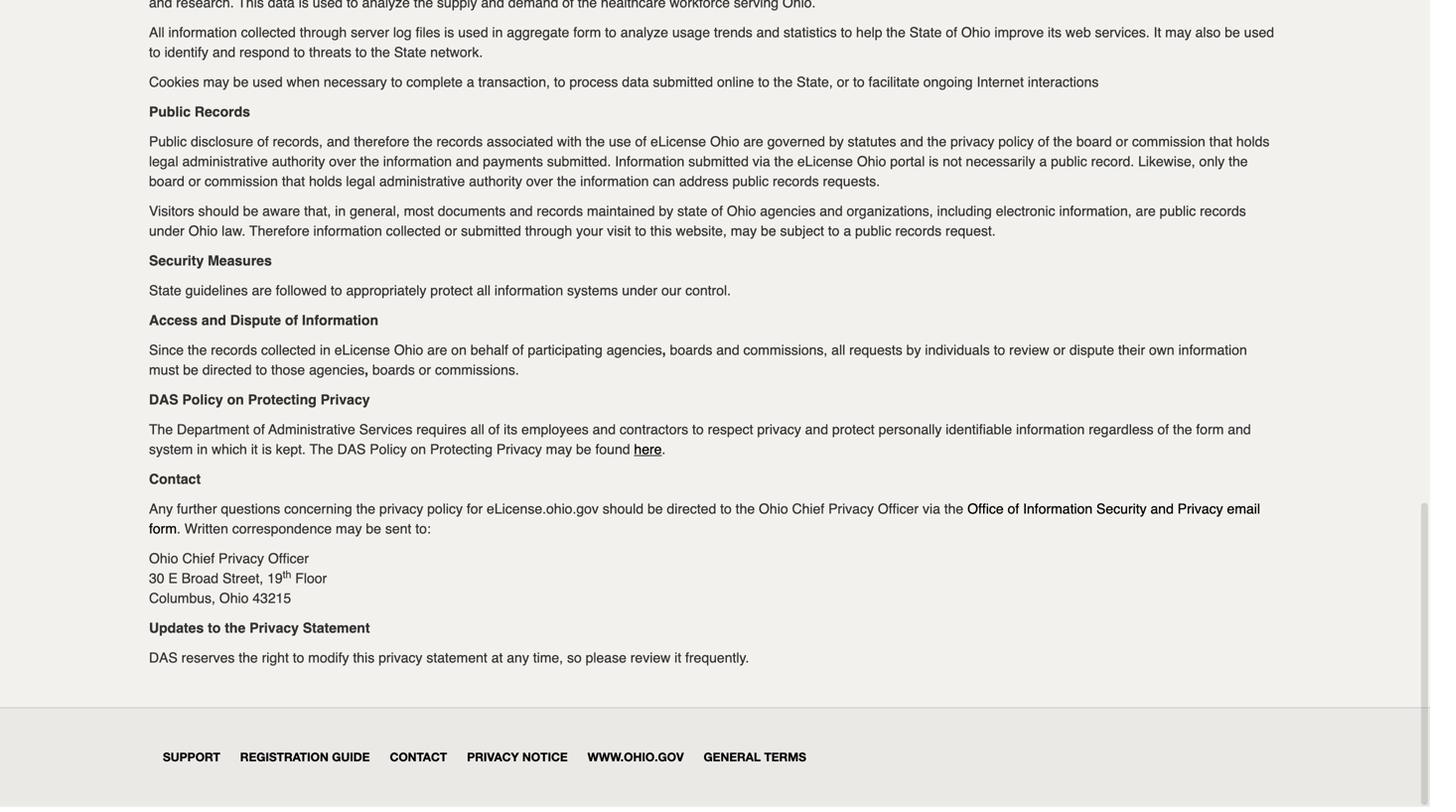 Task type: describe. For each thing, give the bounding box(es) containing it.
submitted inside visitors should be aware that, in general, most documents and records maintained by state of ohio agencies and organizations, including electronic information, are public records under ohio law. therefore information collected or submitted through your visit to this website, may be subject to a public records request.
[[461, 224, 522, 240]]

analyze
[[621, 25, 669, 41]]

also
[[1196, 25, 1222, 41]]

0 horizontal spatial on
[[227, 393, 244, 409]]

are up , boards or commissions.
[[427, 343, 448, 359]]

or down since the records collected in elicense ohio are on behalf of participating agencies ,
[[419, 363, 431, 379]]

th
[[283, 570, 292, 582]]

behalf
[[471, 343, 509, 359]]

records
[[195, 105, 250, 120]]

0 horizontal spatial that
[[282, 174, 305, 190]]

0 vertical spatial holds
[[1237, 134, 1270, 150]]

only
[[1200, 154, 1225, 170]]

1 horizontal spatial used
[[458, 25, 488, 41]]

0 vertical spatial the
[[149, 422, 173, 438]]

internet
[[977, 75, 1024, 91]]

a inside public disclosure of records, and therefore the records associated with the use of elicense ohio are governed by statutes and the privacy policy of the board or commission that holds legal administrative authority over the information and payments submitted. information submitted via the elicense ohio portal is not necessarily a public record. likewise, only the board or commission that holds legal administrative authority over the information can address public records requests.
[[1040, 154, 1048, 170]]

to right online
[[758, 75, 770, 91]]

to right visit
[[635, 224, 647, 240]]

review inside boards and commissions, all requests by individuals to review or dispute their own information must be directed to those agencies
[[1010, 343, 1050, 359]]

general
[[704, 751, 761, 765]]

systems
[[567, 283, 618, 299]]

including
[[938, 204, 992, 220]]

of down interactions
[[1038, 134, 1050, 150]]

public right address
[[733, 174, 769, 190]]

the up not in the right top of the page
[[928, 134, 947, 150]]

visitors should be aware that, in general, most documents and records maintained by state of ohio agencies and organizations, including electronic information, are public records under ohio law. therefore information collected or submitted through your visit to this website, may be subject to a public records request.
[[149, 204, 1247, 240]]

www.ohio.gov
[[588, 751, 684, 765]]

to right individuals on the right of the page
[[994, 343, 1006, 359]]

must
[[149, 363, 179, 379]]

and up email
[[1228, 422, 1252, 438]]

the left state, at the right of the page
[[774, 75, 793, 91]]

web
[[1066, 25, 1092, 41]]

payments
[[483, 154, 543, 170]]

of down das policy on protecting privacy
[[253, 422, 265, 438]]

0 vertical spatial contact
[[149, 472, 201, 488]]

be inside all information collected through server log files is used in aggregate form to analyze usage trends and statistics to help the state of ohio improve its web services. it may also be used to identify and respond to threats to the state network.
[[1225, 25, 1241, 41]]

privacy inside office of information security and privacy email form
[[1178, 502, 1224, 518]]

state
[[678, 204, 708, 220]]

records up the payments
[[437, 134, 483, 150]]

commissions.
[[435, 363, 519, 379]]

0 vertical spatial elicense
[[651, 134, 707, 150]]

2 horizontal spatial on
[[451, 343, 467, 359]]

those
[[271, 363, 305, 379]]

of right regardless
[[1158, 422, 1170, 438]]

collected inside all information collected through server log files is used in aggregate form to analyze usage trends and statistics to help the state of ohio improve its web services. it may also be used to identify and respond to threats to the state network.
[[241, 25, 296, 41]]

to left help
[[841, 25, 853, 41]]

collected inside visitors should be aware that, in general, most documents and records maintained by state of ohio agencies and organizations, including electronic information, are public records under ohio law. therefore information collected or submitted through your visit to this website, may be subject to a public records request.
[[386, 224, 441, 240]]

0 horizontal spatial used
[[253, 75, 283, 91]]

be inside the department of administrative services requires all of its employees and contractors to respect privacy and protect personally identifiable information regardless of the form and system in which it is kept. the das policy on protecting privacy may be found
[[576, 442, 592, 458]]

the left use
[[586, 134, 605, 150]]

0 vertical spatial security
[[149, 254, 204, 269]]

office of information security and privacy email form link
[[149, 502, 1261, 538]]

1 vertical spatial board
[[149, 174, 185, 190]]

may up the records
[[203, 75, 229, 91]]

subject
[[781, 224, 825, 240]]

public down 'likewise,'
[[1160, 204, 1197, 220]]

respond
[[240, 45, 290, 61]]

to left the "analyze"
[[605, 25, 617, 41]]

it
[[1154, 25, 1162, 41]]

the right concerning
[[356, 502, 376, 518]]

0 vertical spatial authority
[[272, 154, 325, 170]]

or up record.
[[1116, 134, 1129, 150]]

therefore
[[354, 134, 410, 150]]

dispute
[[1070, 343, 1115, 359]]

directed inside boards and commissions, all requests by individuals to review or dispute their own information must be directed to those agencies
[[202, 363, 252, 379]]

1 vertical spatial information
[[302, 313, 379, 329]]

records up your
[[537, 204, 583, 220]]

via inside public disclosure of records, and therefore the records associated with the use of elicense ohio are governed by statutes and the privacy policy of the board or commission that holds legal administrative authority over the information and payments submitted. information submitted via the elicense ohio portal is not necessarily a public record. likewise, only the board or commission that holds legal administrative authority over the information can address public records requests.
[[753, 154, 771, 170]]

be left sent
[[366, 522, 382, 538]]

the down submitted.
[[557, 174, 577, 190]]

1 vertical spatial directed
[[667, 502, 717, 518]]

public disclosure of records, and therefore the records associated with the use of elicense ohio are governed by statutes and the privacy policy of the board or commission that holds legal administrative authority over the information and payments submitted. information submitted via the elicense ohio portal is not necessarily a public record. likewise, only the board or commission that holds legal administrative authority over the information can address public records requests.
[[149, 134, 1270, 190]]

cookies may be used when necessary to complete a transaction, to process data submitted online to the state, or to facilitate ongoing internet interactions
[[149, 75, 1099, 91]]

updates to the privacy statement
[[149, 621, 370, 637]]

the down therefore
[[360, 154, 379, 170]]

2 horizontal spatial used
[[1245, 25, 1275, 41]]

through inside all information collected through server log files is used in aggregate form to analyze usage trends and statistics to help the state of ohio improve its web services. it may also be used to identify and respond to threats to the state network.
[[300, 25, 347, 41]]

1 vertical spatial this
[[353, 651, 375, 667]]

0 horizontal spatial over
[[329, 154, 356, 170]]

1 horizontal spatial that
[[1210, 134, 1233, 150]]

so
[[567, 651, 582, 667]]

e
[[168, 572, 178, 587]]

information inside public disclosure of records, and therefore the records associated with the use of elicense ohio are governed by statutes and the privacy policy of the board or commission that holds legal administrative authority over the information and payments submitted. information submitted via the elicense ohio portal is not necessarily a public record. likewise, only the board or commission that holds legal administrative authority over the information can address public records requests.
[[615, 154, 685, 170]]

state guidelines are followed to appropriately protect all information systems under our control.
[[149, 283, 731, 299]]

transaction,
[[478, 75, 550, 91]]

1 vertical spatial it
[[675, 651, 682, 667]]

officer inside ohio chief privacy officer 30 e broad street, 19 th floor columbus, ohio 43215
[[268, 552, 309, 568]]

1 vertical spatial under
[[622, 283, 658, 299]]

elicense.ohio.gov
[[487, 502, 599, 518]]

boards inside boards and commissions, all requests by individuals to review or dispute their own information must be directed to those agencies
[[670, 343, 713, 359]]

necessary
[[324, 75, 387, 91]]

all inside boards and commissions, all requests by individuals to review or dispute their own information must be directed to those agencies
[[832, 343, 846, 359]]

to down all
[[149, 45, 161, 61]]

request.
[[946, 224, 996, 240]]

network.
[[431, 45, 483, 61]]

use
[[609, 134, 632, 150]]

to left "those"
[[256, 363, 267, 379]]

or inside boards and commissions, all requests by individuals to review or dispute their own information must be directed to those agencies
[[1054, 343, 1066, 359]]

the inside the department of administrative services requires all of its employees and contractors to respect privacy and protect personally identifiable information regardless of the form and system in which it is kept. the das policy on protecting privacy may be found
[[1174, 422, 1193, 438]]

43215
[[253, 591, 291, 607]]

1 vertical spatial via
[[923, 502, 941, 518]]

time,
[[533, 651, 563, 667]]

0 horizontal spatial commission
[[205, 174, 278, 190]]

information up the maintained
[[581, 174, 649, 190]]

and up found
[[593, 422, 616, 438]]

2 vertical spatial elicense
[[335, 343, 390, 359]]

the right only
[[1229, 154, 1249, 170]]

1 vertical spatial authority
[[469, 174, 523, 190]]

information inside boards and commissions, all requests by individuals to review or dispute their own information must be directed to those agencies
[[1179, 343, 1248, 359]]

or up the visitors
[[188, 174, 201, 190]]

guidelines
[[185, 283, 248, 299]]

ohio chief privacy officer 30 e broad street, 19 th floor columbus, ohio 43215
[[149, 552, 327, 607]]

and down guidelines
[[202, 313, 226, 329]]

documents
[[438, 204, 506, 220]]

privacy notice
[[467, 751, 568, 765]]

submitted inside public disclosure of records, and therefore the records associated with the use of elicense ohio are governed by statutes and the privacy policy of the board or commission that holds legal administrative authority over the information and payments submitted. information submitted via the elicense ohio portal is not necessarily a public record. likewise, only the board or commission that holds legal administrative authority over the information can address public records requests.
[[689, 154, 749, 170]]

law.
[[222, 224, 246, 240]]

reserves
[[182, 651, 235, 667]]

and inside boards and commissions, all requests by individuals to review or dispute their own information must be directed to those agencies
[[717, 343, 740, 359]]

public down organizations,
[[856, 224, 892, 240]]

1 horizontal spatial .
[[662, 442, 666, 458]]

help
[[857, 25, 883, 41]]

das policy on protecting privacy
[[149, 393, 370, 409]]

records down dispute
[[211, 343, 257, 359]]

or right state, at the right of the page
[[837, 75, 850, 91]]

columbus,
[[149, 591, 216, 607]]

privacy inside the department of administrative services requires all of its employees and contractors to respect privacy and protect personally identifiable information regardless of the form and system in which it is kept. the das policy on protecting privacy may be found
[[758, 422, 802, 438]]

0 horizontal spatial protect
[[431, 283, 473, 299]]

0 vertical spatial commission
[[1133, 134, 1206, 150]]

to right followed at the top left of the page
[[331, 283, 342, 299]]

1 vertical spatial boards
[[373, 363, 415, 379]]

services.
[[1095, 25, 1150, 41]]

2 horizontal spatial state
[[910, 25, 942, 41]]

information left systems
[[495, 283, 564, 299]]

to up when
[[294, 45, 305, 61]]

2 horizontal spatial elicense
[[798, 154, 853, 170]]

information inside the department of administrative services requires all of its employees and contractors to respect privacy and protect personally identifiable information regardless of the form and system in which it is kept. the das policy on protecting privacy may be found
[[1017, 422, 1085, 438]]

cookies
[[149, 75, 199, 91]]

agencies inside boards and commissions, all requests by individuals to review or dispute their own information must be directed to those agencies
[[309, 363, 365, 379]]

30
[[149, 572, 165, 587]]

0 vertical spatial protecting
[[248, 393, 317, 409]]

of right use
[[635, 134, 647, 150]]

through inside visitors should be aware that, in general, most documents and records maintained by state of ohio agencies and organizations, including electronic information, are public records under ohio law. therefore information collected or submitted through your visit to this website, may be subject to a public records request.
[[525, 224, 573, 240]]

0 vertical spatial board
[[1077, 134, 1113, 150]]

public for public disclosure of records, and therefore the records associated with the use of elicense ohio are governed by statutes and the privacy policy of the board or commission that holds legal administrative authority over the information and payments submitted. information submitted via the elicense ohio portal is not necessarily a public record. likewise, only the board or commission that holds legal administrative authority over the information can address public records requests.
[[149, 134, 187, 150]]

office of information security and privacy email form
[[149, 502, 1261, 538]]

system
[[149, 442, 193, 458]]

1 horizontal spatial legal
[[346, 174, 376, 190]]

address
[[679, 174, 729, 190]]

followed
[[276, 283, 327, 299]]

the up reserves
[[225, 621, 246, 637]]

notice
[[523, 751, 568, 765]]

the left "right"
[[239, 651, 258, 667]]

or inside visitors should be aware that, in general, most documents and records maintained by state of ohio agencies and organizations, including electronic information, are public records under ohio law. therefore information collected or submitted through your visit to this website, may be subject to a public records request.
[[445, 224, 457, 240]]

to right subject on the top
[[828, 224, 840, 240]]

and right documents
[[510, 204, 533, 220]]

by inside boards and commissions, all requests by individuals to review or dispute their own information must be directed to those agencies
[[907, 343, 922, 359]]

all inside the department of administrative services requires all of its employees and contractors to respect privacy and protect personally identifiable information regardless of the form and system in which it is kept. the das policy on protecting privacy may be found
[[471, 422, 485, 438]]

organizations,
[[847, 204, 934, 220]]

0 vertical spatial submitted
[[653, 75, 714, 91]]

own
[[1150, 343, 1175, 359]]

records,
[[273, 134, 323, 150]]

your
[[576, 224, 603, 240]]

the down interactions
[[1054, 134, 1073, 150]]

trends
[[714, 25, 753, 41]]

and left the payments
[[456, 154, 479, 170]]

the down governed
[[775, 154, 794, 170]]

please
[[586, 651, 627, 667]]

which
[[212, 442, 247, 458]]

should inside visitors should be aware that, in general, most documents and records maintained by state of ohio agencies and organizations, including electronic information, are public records under ohio law. therefore information collected or submitted through your visit to this website, may be subject to a public records request.
[[198, 204, 239, 220]]

therefore
[[249, 224, 310, 240]]

and up portal
[[901, 134, 924, 150]]

. written correspondence may be sent to:
[[177, 522, 431, 538]]

and down the commissions,
[[805, 422, 829, 438]]

broad
[[182, 572, 219, 587]]

server
[[351, 25, 390, 41]]

1 horizontal spatial over
[[526, 174, 553, 190]]

may inside visitors should be aware that, in general, most documents and records maintained by state of ohio agencies and organizations, including electronic information, are public records under ohio law. therefore information collected or submitted through your visit to this website, may be subject to a public records request.
[[731, 224, 757, 240]]

state,
[[797, 75, 833, 91]]

information down therefore
[[383, 154, 452, 170]]

records down only
[[1200, 204, 1247, 220]]

a inside visitors should be aware that, in general, most documents and records maintained by state of ohio agencies and organizations, including electronic information, are public records under ohio law. therefore information collected or submitted through your visit to this website, may be subject to a public records request.
[[844, 224, 852, 240]]

1 vertical spatial state
[[394, 45, 427, 61]]

usage
[[673, 25, 710, 41]]

records down organizations,
[[896, 224, 942, 240]]

under inside visitors should be aware that, in general, most documents and records maintained by state of ohio agencies and organizations, including electronic information, are public records under ohio law. therefore information collected or submitted through your visit to this website, may be subject to a public records request.
[[149, 224, 185, 240]]

to down server on the top of the page
[[356, 45, 367, 61]]

may down concerning
[[336, 522, 362, 538]]

of inside office of information security and privacy email form
[[1008, 502, 1020, 518]]

to down the department of administrative services requires all of its employees and contractors to respect privacy and protect personally identifiable information regardless of the form and system in which it is kept. the das policy on protecting privacy may be found at bottom
[[721, 502, 732, 518]]

statistics
[[784, 25, 837, 41]]

to right "right"
[[293, 651, 304, 667]]

are up the access and dispute of information
[[252, 283, 272, 299]]

privacy notice link
[[467, 751, 568, 765]]

das inside the department of administrative services requires all of its employees and contractors to respect privacy and protect personally identifiable information regardless of the form and system in which it is kept. the das policy on protecting privacy may be found
[[337, 442, 366, 458]]

of right requires
[[488, 422, 500, 438]]

administrative
[[269, 422, 355, 438]]

the left office
[[945, 502, 964, 518]]

0 vertical spatial legal
[[149, 154, 178, 170]]

1 vertical spatial review
[[631, 651, 671, 667]]

privacy inside ohio chief privacy officer 30 e broad street, 19 th floor columbus, ohio 43215
[[219, 552, 264, 568]]

email
[[1228, 502, 1261, 518]]

information inside visitors should be aware that, in general, most documents and records maintained by state of ohio agencies and organizations, including electronic information, are public records under ohio law. therefore information collected or submitted through your visit to this website, may be subject to a public records request.
[[314, 224, 382, 240]]

electronic
[[996, 204, 1056, 220]]

form inside the department of administrative services requires all of its employees and contractors to respect privacy and protect personally identifiable information regardless of the form and system in which it is kept. the das policy on protecting privacy may be found
[[1197, 422, 1225, 438]]

office
[[968, 502, 1004, 518]]

form inside office of information security and privacy email form
[[149, 522, 177, 538]]

0 vertical spatial all
[[477, 283, 491, 299]]

our
[[662, 283, 682, 299]]

public for public records
[[149, 105, 191, 120]]

threats
[[309, 45, 352, 61]]

the down respect
[[736, 502, 755, 518]]

information inside all information collected through server log files is used in aggregate form to analyze usage trends and statistics to help the state of ohio improve its web services. it may also be used to identify and respond to threats to the state network.
[[168, 25, 237, 41]]

das for protecting
[[149, 393, 178, 409]]

updates
[[149, 621, 204, 637]]

records down governed
[[773, 174, 819, 190]]

of down followed at the top left of the page
[[285, 313, 298, 329]]

1 vertical spatial holds
[[309, 174, 342, 190]]

are inside public disclosure of records, and therefore the records associated with the use of elicense ohio are governed by statutes and the privacy policy of the board or commission that holds legal administrative authority over the information and payments submitted. information submitted via the elicense ohio portal is not necessarily a public record. likewise, only the board or commission that holds legal administrative authority over the information can address public records requests.
[[744, 134, 764, 150]]

to up reserves
[[208, 621, 221, 637]]

1 vertical spatial agencies
[[607, 343, 663, 359]]

1 horizontal spatial should
[[603, 502, 644, 518]]

0 horizontal spatial .
[[177, 522, 181, 538]]



Task type: vqa. For each thing, say whether or not it's contained in the screenshot.
typing at the left of the page
no



Task type: locate. For each thing, give the bounding box(es) containing it.
0 horizontal spatial policy
[[182, 393, 223, 409]]

1 horizontal spatial protect
[[833, 422, 875, 438]]

its inside all information collected through server log files is used in aggregate form to analyze usage trends and statistics to help the state of ohio improve its web services. it may also be used to identify and respond to threats to the state network.
[[1048, 25, 1062, 41]]

0 vertical spatial form
[[574, 25, 601, 41]]

1 vertical spatial a
[[1040, 154, 1048, 170]]

its
[[1048, 25, 1062, 41], [504, 422, 518, 438]]

here link
[[634, 442, 662, 458]]

and left the commissions,
[[717, 343, 740, 359]]

, boards or commissions.
[[365, 363, 519, 379]]

form inside all information collected through server log files is used in aggregate form to analyze usage trends and statistics to help the state of ohio improve its web services. it may also be used to identify and respond to threats to the state network.
[[574, 25, 601, 41]]

all information collected through server log files is used in aggregate form to analyze usage trends and statistics to help the state of ohio improve its web services. it may also be used to identify and respond to threats to the state network.
[[149, 25, 1275, 61]]

commission up 'likewise,'
[[1133, 134, 1206, 150]]

support link
[[163, 751, 220, 765]]

to left complete
[[391, 75, 403, 91]]

general terms
[[704, 751, 807, 765]]

the down server on the top of the page
[[371, 45, 390, 61]]

board
[[1077, 134, 1113, 150], [149, 174, 185, 190]]

privacy left statement
[[379, 651, 423, 667]]

0 horizontal spatial ,
[[365, 363, 369, 379]]

it inside the department of administrative services requires all of its employees and contractors to respect privacy and protect personally identifiable information regardless of the form and system in which it is kept. the das policy on protecting privacy may be found
[[251, 442, 258, 458]]

policy inside public disclosure of records, and therefore the records associated with the use of elicense ohio are governed by statutes and the privacy policy of the board or commission that holds legal administrative authority over the information and payments submitted. information submitted via the elicense ohio portal is not necessarily a public record. likewise, only the board or commission that holds legal administrative authority over the information can address public records requests.
[[999, 134, 1034, 150]]

1 vertical spatial chief
[[182, 552, 215, 568]]

1 horizontal spatial this
[[651, 224, 672, 240]]

in inside all information collected through server log files is used in aggregate form to analyze usage trends and statistics to help the state of ohio improve its web services. it may also be used to identify and respond to threats to the state network.
[[492, 25, 503, 41]]

boards down since the records collected in elicense ohio are on behalf of participating agencies ,
[[373, 363, 415, 379]]

0 horizontal spatial form
[[149, 522, 177, 538]]

das for right
[[149, 651, 178, 667]]

board up the visitors
[[149, 174, 185, 190]]

0 horizontal spatial officer
[[268, 552, 309, 568]]

1 vertical spatial its
[[504, 422, 518, 438]]

by inside public disclosure of records, and therefore the records associated with the use of elicense ohio are governed by statutes and the privacy policy of the board or commission that holds legal administrative authority over the information and payments submitted. information submitted via the elicense ohio portal is not necessarily a public record. likewise, only the board or commission that holds legal administrative authority over the information can address public records requests.
[[830, 134, 844, 150]]

all left requests
[[832, 343, 846, 359]]

is inside all information collected through server log files is used in aggregate form to analyze usage trends and statistics to help the state of ohio improve its web services. it may also be used to identify and respond to threats to the state network.
[[444, 25, 454, 41]]

are
[[744, 134, 764, 150], [1136, 204, 1156, 220], [252, 283, 272, 299], [427, 343, 448, 359]]

information left regardless
[[1017, 422, 1085, 438]]

policy up 'necessarily'
[[999, 134, 1034, 150]]

statement
[[303, 621, 370, 637]]

on
[[451, 343, 467, 359], [227, 393, 244, 409], [411, 442, 426, 458]]

board up record.
[[1077, 134, 1113, 150]]

1 vertical spatial the
[[310, 442, 334, 458]]

further
[[177, 502, 217, 518]]

1 vertical spatial over
[[526, 174, 553, 190]]

may inside the department of administrative services requires all of its employees and contractors to respect privacy and protect personally identifiable information regardless of the form and system in which it is kept. the das policy on protecting privacy may be found
[[546, 442, 572, 458]]

protect right appropriately
[[431, 283, 473, 299]]

of up ongoing
[[946, 25, 958, 41]]

0 horizontal spatial state
[[149, 283, 182, 299]]

1 horizontal spatial state
[[394, 45, 427, 61]]

by left the state
[[659, 204, 674, 220]]

through left your
[[525, 224, 573, 240]]

1 public from the top
[[149, 105, 191, 120]]

submitted right data
[[653, 75, 714, 91]]

should down found
[[603, 502, 644, 518]]

state down log
[[394, 45, 427, 61]]

under
[[149, 224, 185, 240], [622, 283, 658, 299]]

0 vertical spatial over
[[329, 154, 356, 170]]

1 horizontal spatial administrative
[[379, 174, 465, 190]]

access
[[149, 313, 198, 329]]

of inside visitors should be aware that, in general, most documents and records maintained by state of ohio agencies and organizations, including electronic information, are public records under ohio law. therefore information collected or submitted through your visit to this website, may be subject to a public records request.
[[712, 204, 723, 220]]

1 horizontal spatial it
[[675, 651, 682, 667]]

collected up "those"
[[261, 343, 316, 359]]

1 horizontal spatial security
[[1097, 502, 1147, 518]]

review
[[1010, 343, 1050, 359], [631, 651, 671, 667]]

1 vertical spatial security
[[1097, 502, 1147, 518]]

by inside visitors should be aware that, in general, most documents and records maintained by state of ohio agencies and organizations, including electronic information, are public records under ohio law. therefore information collected or submitted through your visit to this website, may be subject to a public records request.
[[659, 204, 674, 220]]

2 vertical spatial collected
[[261, 343, 316, 359]]

requires
[[417, 422, 467, 438]]

0 vertical spatial it
[[251, 442, 258, 458]]

agencies inside visitors should be aware that, in general, most documents and records maintained by state of ohio agencies and organizations, including electronic information, are public records under ohio law. therefore information collected or submitted through your visit to this website, may be subject to a public records request.
[[760, 204, 816, 220]]

by right requests
[[907, 343, 922, 359]]

and right 'identify' on the left top of page
[[212, 45, 236, 61]]

log
[[393, 25, 412, 41]]

0 horizontal spatial via
[[753, 154, 771, 170]]

1 vertical spatial through
[[525, 224, 573, 240]]

1 horizontal spatial by
[[830, 134, 844, 150]]

and up subject on the top
[[820, 204, 843, 220]]

its inside the department of administrative services requires all of its employees and contractors to respect privacy and protect personally identifiable information regardless of the form and system in which it is kept. the das policy on protecting privacy may be found
[[504, 422, 518, 438]]

security inside office of information security and privacy email form
[[1097, 502, 1147, 518]]

privacy inside the department of administrative services requires all of its employees and contractors to respect privacy and protect personally identifiable information regardless of the form and system in which it is kept. the das policy on protecting privacy may be found
[[497, 442, 542, 458]]

policy up department
[[182, 393, 223, 409]]

complete
[[407, 75, 463, 91]]

may
[[1166, 25, 1192, 41], [203, 75, 229, 91], [731, 224, 757, 240], [546, 442, 572, 458], [336, 522, 362, 538]]

of inside all information collected through server log files is used in aggregate form to analyze usage trends and statistics to help the state of ohio improve its web services. it may also be used to identify and respond to threats to the state network.
[[946, 25, 958, 41]]

,
[[663, 343, 666, 359], [365, 363, 369, 379]]

0 vertical spatial ,
[[663, 343, 666, 359]]

that up only
[[1210, 134, 1233, 150]]

be right must
[[183, 363, 199, 379]]

public left record.
[[1051, 154, 1088, 170]]

on inside the department of administrative services requires all of its employees and contractors to respect privacy and protect personally identifiable information regardless of the form and system in which it is kept. the das policy on protecting privacy may be found
[[411, 442, 426, 458]]

boards
[[670, 343, 713, 359], [373, 363, 415, 379]]

2 vertical spatial by
[[907, 343, 922, 359]]

ohio
[[962, 25, 991, 41], [710, 134, 740, 150], [857, 154, 887, 170], [727, 204, 757, 220], [188, 224, 218, 240], [394, 343, 424, 359], [759, 502, 789, 518], [149, 552, 178, 568], [219, 591, 249, 607]]

since
[[149, 343, 184, 359]]

correspondence
[[232, 522, 332, 538]]

0 horizontal spatial review
[[631, 651, 671, 667]]

registration guide
[[240, 751, 370, 765]]

1 horizontal spatial directed
[[667, 502, 717, 518]]

security down regardless
[[1097, 502, 1147, 518]]

policy inside the department of administrative services requires all of its employees and contractors to respect privacy and protect personally identifiable information regardless of the form and system in which it is kept. the das policy on protecting privacy may be found
[[370, 442, 407, 458]]

1 vertical spatial legal
[[346, 174, 376, 190]]

frequently.
[[686, 651, 750, 667]]

, down 'our'
[[663, 343, 666, 359]]

in inside visitors should be aware that, in general, most documents and records maintained by state of ohio agencies and organizations, including electronic information, are public records under ohio law. therefore information collected or submitted through your visit to this website, may be subject to a public records request.
[[335, 204, 346, 220]]

commission down disclosure
[[205, 174, 278, 190]]

under down the visitors
[[149, 224, 185, 240]]

to inside the department of administrative services requires all of its employees and contractors to respect privacy and protect personally identifiable information regardless of the form and system in which it is kept. the das policy on protecting privacy may be found
[[693, 422, 704, 438]]

security measures
[[149, 254, 272, 269]]

to:
[[416, 522, 431, 538]]

2 vertical spatial a
[[844, 224, 852, 240]]

0 vertical spatial on
[[451, 343, 467, 359]]

administrative
[[182, 154, 268, 170], [379, 174, 465, 190]]

protecting down requires
[[430, 442, 493, 458]]

policy up the to:
[[427, 502, 463, 518]]

information up can
[[615, 154, 685, 170]]

a right 'necessarily'
[[1040, 154, 1048, 170]]

state up ongoing
[[910, 25, 942, 41]]

of left records,
[[257, 134, 269, 150]]

1 horizontal spatial contact
[[390, 751, 447, 765]]

to left process at top
[[554, 75, 566, 91]]

information
[[168, 25, 237, 41], [383, 154, 452, 170], [581, 174, 649, 190], [314, 224, 382, 240], [495, 283, 564, 299], [1179, 343, 1248, 359], [1017, 422, 1085, 438]]

be up the records
[[233, 75, 249, 91]]

contact down system
[[149, 472, 201, 488]]

collected
[[241, 25, 296, 41], [386, 224, 441, 240], [261, 343, 316, 359]]

1 vertical spatial commission
[[205, 174, 278, 190]]

1 horizontal spatial form
[[574, 25, 601, 41]]

privacy inside public disclosure of records, and therefore the records associated with the use of elicense ohio are governed by statutes and the privacy policy of the board or commission that holds legal administrative authority over the information and payments submitted. information submitted via the elicense ohio portal is not necessarily a public record. likewise, only the board or commission that holds legal administrative authority over the information can address public records requests.
[[951, 134, 995, 150]]

is
[[444, 25, 454, 41], [929, 154, 939, 170], [262, 442, 272, 458]]

1 horizontal spatial on
[[411, 442, 426, 458]]

be left subject on the top
[[761, 224, 777, 240]]

is inside the department of administrative services requires all of its employees and contractors to respect privacy and protect personally identifiable information regardless of the form and system in which it is kept. the das policy on protecting privacy may be found
[[262, 442, 272, 458]]

0 horizontal spatial under
[[149, 224, 185, 240]]

0 vertical spatial a
[[467, 75, 475, 91]]

used
[[458, 25, 488, 41], [1245, 25, 1275, 41], [253, 75, 283, 91]]

necessarily
[[966, 154, 1036, 170]]

the right since
[[188, 343, 207, 359]]

1 vertical spatial by
[[659, 204, 674, 220]]

a right subject on the top
[[844, 224, 852, 240]]

be left found
[[576, 442, 592, 458]]

1 vertical spatial public
[[149, 134, 187, 150]]

1 vertical spatial elicense
[[798, 154, 853, 170]]

0 horizontal spatial legal
[[149, 154, 178, 170]]

0 horizontal spatial this
[[353, 651, 375, 667]]

this
[[651, 224, 672, 240], [353, 651, 375, 667]]

all up behalf on the left of the page
[[477, 283, 491, 299]]

0 vertical spatial is
[[444, 25, 454, 41]]

be inside boards and commissions, all requests by individuals to review or dispute their own information must be directed to those agencies
[[183, 363, 199, 379]]

a
[[467, 75, 475, 91], [1040, 154, 1048, 170], [844, 224, 852, 240]]

portal
[[891, 154, 925, 170]]

right
[[262, 651, 289, 667]]

1 horizontal spatial authority
[[469, 174, 523, 190]]

privacy up sent
[[379, 502, 424, 518]]

0 horizontal spatial authority
[[272, 154, 325, 170]]

elicense down appropriately
[[335, 343, 390, 359]]

information inside office of information security and privacy email form
[[1024, 502, 1093, 518]]

2 vertical spatial submitted
[[461, 224, 522, 240]]

on down requires
[[411, 442, 426, 458]]

protect left personally
[[833, 422, 875, 438]]

1 vertical spatial on
[[227, 393, 244, 409]]

0 horizontal spatial administrative
[[182, 154, 268, 170]]

used up network.
[[458, 25, 488, 41]]

here .
[[634, 442, 666, 458]]

public inside public disclosure of records, and therefore the records associated with the use of elicense ohio are governed by statutes and the privacy policy of the board or commission that holds legal administrative authority over the information and payments submitted. information submitted via the elicense ohio portal is not necessarily a public record. likewise, only the board or commission that holds legal administrative authority over the information can address public records requests.
[[149, 134, 187, 150]]

public
[[149, 105, 191, 120], [149, 134, 187, 150]]

aware
[[262, 204, 300, 220]]

2 vertical spatial is
[[262, 442, 272, 458]]

in
[[492, 25, 503, 41], [335, 204, 346, 220], [320, 343, 331, 359], [197, 442, 208, 458]]

1 vertical spatial policy
[[427, 502, 463, 518]]

directed down the department of administrative services requires all of its employees and contractors to respect privacy and protect personally identifiable information regardless of the form and system in which it is kept. the das policy on protecting privacy may be found at bottom
[[667, 502, 717, 518]]

record.
[[1092, 154, 1135, 170]]

be right also
[[1225, 25, 1241, 41]]

0 horizontal spatial contact
[[149, 472, 201, 488]]

protecting
[[248, 393, 317, 409], [430, 442, 493, 458]]

1 horizontal spatial chief
[[792, 502, 825, 518]]

0 vertical spatial policy
[[182, 393, 223, 409]]

or
[[837, 75, 850, 91], [1116, 134, 1129, 150], [188, 174, 201, 190], [445, 224, 457, 240], [1054, 343, 1066, 359], [419, 363, 431, 379]]

0 vertical spatial collected
[[241, 25, 296, 41]]

most
[[404, 204, 434, 220]]

the up system
[[149, 422, 173, 438]]

0 horizontal spatial elicense
[[335, 343, 390, 359]]

0 horizontal spatial board
[[149, 174, 185, 190]]

1 horizontal spatial officer
[[878, 502, 919, 518]]

0 horizontal spatial boards
[[373, 363, 415, 379]]

measures
[[208, 254, 272, 269]]

legal up general, on the left top of the page
[[346, 174, 376, 190]]

be down 'here .'
[[648, 502, 663, 518]]

and right records,
[[327, 134, 350, 150]]

general terms link
[[704, 751, 807, 765]]

1 horizontal spatial via
[[923, 502, 941, 518]]

www.ohio.gov link
[[588, 751, 684, 765]]

0 vertical spatial .
[[662, 442, 666, 458]]

das
[[149, 393, 178, 409], [337, 442, 366, 458], [149, 651, 178, 667]]

at
[[492, 651, 503, 667]]

of right office
[[1008, 502, 1020, 518]]

is left not in the right top of the page
[[929, 154, 939, 170]]

identifiable
[[946, 422, 1013, 438]]

used right also
[[1245, 25, 1275, 41]]

0 vertical spatial das
[[149, 393, 178, 409]]

any further questions concerning the privacy policy for elicense.ohio.gov should be directed to the ohio chief privacy officer via the
[[149, 502, 968, 518]]

to left facilitate
[[853, 75, 865, 91]]

not
[[943, 154, 963, 170]]

guide
[[332, 751, 370, 765]]

this inside visitors should be aware that, in general, most documents and records maintained by state of ohio agencies and organizations, including electronic information, are public records under ohio law. therefore information collected or submitted through your visit to this website, may be subject to a public records request.
[[651, 224, 672, 240]]

are left governed
[[744, 134, 764, 150]]

that up aware
[[282, 174, 305, 190]]

the right therefore
[[413, 134, 433, 150]]

chief inside ohio chief privacy officer 30 e broad street, 19 th floor columbus, ohio 43215
[[182, 552, 215, 568]]

security down the visitors
[[149, 254, 204, 269]]

0 vertical spatial officer
[[878, 502, 919, 518]]

agencies right "those"
[[309, 363, 365, 379]]

of right behalf on the left of the page
[[512, 343, 524, 359]]

ohio inside all information collected through server log files is used in aggregate form to analyze usage trends and statistics to help the state of ohio improve its web services. it may also be used to identify and respond to threats to the state network.
[[962, 25, 991, 41]]

are inside visitors should be aware that, in general, most documents and records maintained by state of ohio agencies and organizations, including electronic information, are public records under ohio law. therefore information collected or submitted through your visit to this website, may be subject to a public records request.
[[1136, 204, 1156, 220]]

protect inside the department of administrative services requires all of its employees and contractors to respect privacy and protect personally identifiable information regardless of the form and system in which it is kept. the das policy on protecting privacy may be found
[[833, 422, 875, 438]]

its left web
[[1048, 25, 1062, 41]]

2 vertical spatial on
[[411, 442, 426, 458]]

0 vertical spatial chief
[[792, 502, 825, 518]]

19
[[267, 572, 283, 587]]

questions
[[221, 502, 281, 518]]

maintained
[[587, 204, 655, 220]]

0 horizontal spatial holds
[[309, 174, 342, 190]]

0 horizontal spatial should
[[198, 204, 239, 220]]

on up , boards or commissions.
[[451, 343, 467, 359]]

directed up das policy on protecting privacy
[[202, 363, 252, 379]]

protecting inside the department of administrative services requires all of its employees and contractors to respect privacy and protect personally identifiable information regardless of the form and system in which it is kept. the das policy on protecting privacy may be found
[[430, 442, 493, 458]]

contact link
[[390, 751, 447, 765]]

form right aggregate
[[574, 25, 601, 41]]

officer down personally
[[878, 502, 919, 518]]

2 vertical spatial form
[[149, 522, 177, 538]]

1 vertical spatial should
[[603, 502, 644, 518]]

1 vertical spatial all
[[832, 343, 846, 359]]

0 horizontal spatial the
[[149, 422, 173, 438]]

it
[[251, 442, 258, 458], [675, 651, 682, 667]]

process
[[570, 75, 618, 91]]

submitted.
[[547, 154, 611, 170]]

associated
[[487, 134, 553, 150]]

is inside public disclosure of records, and therefore the records associated with the use of elicense ohio are governed by statutes and the privacy policy of the board or commission that holds legal administrative authority over the information and payments submitted. information submitted via the elicense ohio portal is not necessarily a public record. likewise, only the board or commission that holds legal administrative authority over the information can address public records requests.
[[929, 154, 939, 170]]

1 vertical spatial administrative
[[379, 174, 465, 190]]

agencies up subject on the top
[[760, 204, 816, 220]]

0 vertical spatial under
[[149, 224, 185, 240]]

0 horizontal spatial by
[[659, 204, 674, 220]]

in inside the department of administrative services requires all of its employees and contractors to respect privacy and protect personally identifiable information regardless of the form and system in which it is kept. the das policy on protecting privacy may be found
[[197, 442, 208, 458]]

legal up the visitors
[[149, 154, 178, 170]]

0 vertical spatial state
[[910, 25, 942, 41]]

website,
[[676, 224, 727, 240]]

agencies right the participating
[[607, 343, 663, 359]]

public down public records
[[149, 134, 187, 150]]

identify
[[165, 45, 209, 61]]

2 vertical spatial state
[[149, 283, 182, 299]]

1 horizontal spatial board
[[1077, 134, 1113, 150]]

may inside all information collected through server log files is used in aggregate form to analyze usage trends and statistics to help the state of ohio improve its web services. it may also be used to identify and respond to threats to the state network.
[[1166, 25, 1192, 41]]

and
[[757, 25, 780, 41], [212, 45, 236, 61], [327, 134, 350, 150], [901, 134, 924, 150], [456, 154, 479, 170], [510, 204, 533, 220], [820, 204, 843, 220], [202, 313, 226, 329], [717, 343, 740, 359], [593, 422, 616, 438], [805, 422, 829, 438], [1228, 422, 1252, 438], [1151, 502, 1174, 518]]

0 horizontal spatial through
[[300, 25, 347, 41]]

form down "any"
[[149, 522, 177, 538]]

and inside office of information security and privacy email form
[[1151, 502, 1174, 518]]

public down cookies
[[149, 105, 191, 120]]

respect
[[708, 422, 754, 438]]

public records
[[149, 105, 250, 120]]

2 vertical spatial agencies
[[309, 363, 365, 379]]

information down followed at the top left of the page
[[302, 313, 379, 329]]

participating
[[528, 343, 603, 359]]

policy
[[999, 134, 1034, 150], [427, 502, 463, 518]]

their
[[1119, 343, 1146, 359]]

are right information,
[[1136, 204, 1156, 220]]

in down followed at the top left of the page
[[320, 343, 331, 359]]

online
[[717, 75, 755, 91]]

elicense up can
[[651, 134, 707, 150]]

0 vertical spatial administrative
[[182, 154, 268, 170]]

the right regardless
[[1174, 422, 1193, 438]]

policy
[[182, 393, 223, 409], [370, 442, 407, 458]]

terms
[[765, 751, 807, 765]]

and right trends
[[757, 25, 780, 41]]

0 horizontal spatial information
[[302, 313, 379, 329]]

here
[[634, 442, 662, 458]]

public
[[1051, 154, 1088, 170], [733, 174, 769, 190], [1160, 204, 1197, 220], [856, 224, 892, 240]]

0 horizontal spatial policy
[[427, 502, 463, 518]]

individuals
[[925, 343, 990, 359]]

2 public from the top
[[149, 134, 187, 150]]

be up law.
[[243, 204, 259, 220]]

0 vertical spatial directed
[[202, 363, 252, 379]]

appropriately
[[346, 283, 427, 299]]

on up department
[[227, 393, 244, 409]]

0 horizontal spatial a
[[467, 75, 475, 91]]

all right requires
[[471, 422, 485, 438]]

the down 'administrative'
[[310, 442, 334, 458]]

the right help
[[887, 25, 906, 41]]

a down network.
[[467, 75, 475, 91]]

1 horizontal spatial review
[[1010, 343, 1050, 359]]

0 vertical spatial information
[[615, 154, 685, 170]]

improve
[[995, 25, 1044, 41]]

is left kept.
[[262, 442, 272, 458]]

0 vertical spatial agencies
[[760, 204, 816, 220]]

be
[[1225, 25, 1241, 41], [233, 75, 249, 91], [243, 204, 259, 220], [761, 224, 777, 240], [183, 363, 199, 379], [576, 442, 592, 458], [648, 502, 663, 518], [366, 522, 382, 538]]

2 horizontal spatial by
[[907, 343, 922, 359]]

for
[[467, 502, 483, 518]]

aggregate
[[507, 25, 570, 41]]

with
[[557, 134, 582, 150]]



